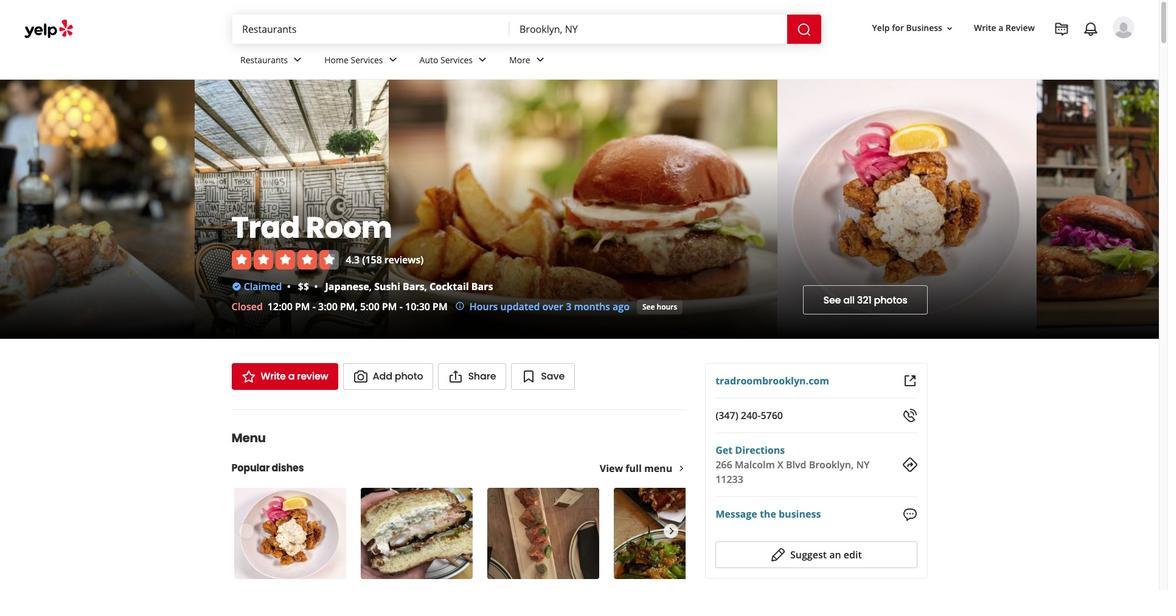 Task type: vqa. For each thing, say whether or not it's contained in the screenshot.
14 CHEVRON RIGHT OUTLINE image
yes



Task type: describe. For each thing, give the bounding box(es) containing it.
write for write a review
[[974, 22, 996, 34]]

photos
[[874, 293, 907, 307]]

home services
[[324, 54, 383, 65]]

an
[[829, 548, 841, 561]]

24 camera v2 image
[[353, 369, 368, 384]]

16 info v2 image
[[455, 301, 465, 311]]

1 - from the left
[[313, 300, 316, 313]]

photo of trad room - brooklyn, ny, us. backyard image
[[194, 80, 389, 339]]

24 chevron down v2 image for more
[[533, 53, 547, 67]]

tradroombrooklyn.com
[[716, 374, 829, 388]]

share
[[468, 369, 496, 383]]

jeremy m. image
[[1113, 16, 1135, 38]]

1 pm from the left
[[295, 300, 310, 313]]

shishito image
[[614, 488, 726, 579]]

dishes
[[272, 461, 304, 475]]

yelp for business
[[872, 22, 942, 34]]

auto services link
[[410, 44, 500, 79]]

write a review
[[974, 22, 1035, 34]]

review
[[297, 369, 328, 383]]

get
[[716, 444, 733, 457]]

auto services
[[420, 54, 473, 65]]

claimed
[[244, 280, 282, 293]]

240-
[[741, 409, 761, 422]]

menu
[[232, 430, 266, 447]]

3:00
[[318, 300, 338, 313]]

services for auto services
[[441, 54, 473, 65]]

16 chevron down v2 image
[[945, 24, 955, 33]]

24 phone v2 image
[[903, 408, 917, 423]]

cocktail
[[430, 280, 469, 293]]

add photo
[[373, 369, 423, 383]]

reviews)
[[384, 253, 424, 266]]

12:00
[[268, 300, 293, 313]]

trad
[[232, 207, 300, 248]]

view full menu link
[[600, 462, 686, 475]]

full
[[626, 462, 642, 475]]

ago
[[613, 300, 630, 313]]

add photo link
[[343, 363, 433, 390]]

photo of trad room - brooklyn, ny, us. shachihoko tempura roll image
[[0, 80, 194, 339]]

save
[[541, 369, 565, 383]]

suggest
[[790, 548, 827, 561]]

business
[[779, 508, 821, 521]]

yelp
[[872, 22, 890, 34]]

crispy spicy tuna image
[[487, 488, 599, 579]]

photo
[[395, 369, 423, 383]]

a for review
[[999, 22, 1004, 34]]

4.3
[[346, 253, 360, 266]]

321
[[857, 293, 872, 307]]

photo of trad room - brooklyn, ny, us. beef burger with fried wedged potatoes image
[[389, 80, 778, 339]]

share button
[[438, 363, 506, 390]]

(158
[[362, 253, 382, 266]]

home
[[324, 54, 349, 65]]

view full menu
[[600, 462, 672, 475]]

over
[[542, 300, 563, 313]]

hours
[[470, 300, 498, 313]]

notifications image
[[1084, 22, 1098, 37]]

trad room
[[232, 207, 392, 248]]

save button
[[511, 363, 575, 390]]

message the business button
[[716, 507, 821, 522]]

closed 12:00 pm - 3:00 pm, 5:00 pm - 10:30 pm
[[232, 300, 448, 313]]

write a review link
[[232, 363, 338, 390]]

get directions 266 malcolm x blvd brooklyn, ny 11233
[[716, 444, 870, 486]]

see all 321 photos
[[823, 293, 907, 307]]

24 save outline v2 image
[[522, 369, 536, 384]]

japanese , sushi bars , cocktail bars
[[325, 280, 493, 293]]

3 pm from the left
[[433, 300, 448, 313]]

10:30
[[405, 300, 430, 313]]

suggest an edit button
[[716, 541, 917, 568]]

edit
[[844, 548, 862, 561]]

projects image
[[1054, 22, 1069, 37]]

16 claim filled v2 image
[[232, 282, 241, 291]]

2 , from the left
[[424, 280, 427, 293]]

pm,
[[340, 300, 358, 313]]

restaurants link
[[231, 44, 315, 79]]

more
[[509, 54, 530, 65]]

see for see all 321 photos
[[823, 293, 841, 307]]

write a review link
[[969, 17, 1040, 39]]

see all 321 photos link
[[803, 285, 928, 315]]

for
[[892, 22, 904, 34]]

popular
[[232, 461, 270, 475]]

write a review
[[261, 369, 328, 383]]



Task type: locate. For each thing, give the bounding box(es) containing it.
1 horizontal spatial services
[[441, 54, 473, 65]]

japanese link
[[325, 280, 369, 293]]

24 chevron down v2 image inside restaurants link
[[290, 53, 305, 67]]

0 horizontal spatial see
[[642, 301, 655, 312]]

11233
[[716, 473, 743, 486]]

see hours
[[642, 301, 677, 312]]

yelp for business button
[[867, 17, 959, 39]]

services right auto
[[441, 54, 473, 65]]

photo of trad room - brooklyn, ny, us. tradroom burgers image
[[1037, 80, 1168, 339]]

business categories element
[[231, 44, 1135, 79]]

see left all
[[823, 293, 841, 307]]

5:00
[[360, 300, 380, 313]]

none field things to do, nail salons, plumbers
[[232, 15, 510, 44]]

2 24 chevron down v2 image from the left
[[475, 53, 490, 67]]

0 horizontal spatial services
[[351, 54, 383, 65]]

$$
[[298, 280, 309, 293]]

1 horizontal spatial see
[[823, 293, 841, 307]]

message
[[716, 508, 757, 521]]

0 horizontal spatial ,
[[369, 280, 372, 293]]

1 bars from the left
[[403, 280, 424, 293]]

menu
[[644, 462, 672, 475]]

24 chevron down v2 image inside auto services link
[[475, 53, 490, 67]]

24 star v2 image
[[241, 369, 256, 384]]

services for home services
[[351, 54, 383, 65]]

services right home
[[351, 54, 383, 65]]

address, neighborhood, city, state or zip text field
[[510, 15, 787, 44]]

5760
[[761, 409, 783, 422]]

search image
[[797, 22, 812, 37]]

1 vertical spatial write
[[261, 369, 286, 383]]

see left hours at the right bottom of page
[[642, 301, 655, 312]]

1 24 chevron down v2 image from the left
[[385, 53, 400, 67]]

updated
[[500, 300, 540, 313]]

more link
[[500, 44, 557, 79]]

room
[[306, 207, 392, 248]]

24 chevron down v2 image right more
[[533, 53, 547, 67]]

1 horizontal spatial pm
[[382, 300, 397, 313]]

bars up 10:30
[[403, 280, 424, 293]]

2 services from the left
[[441, 54, 473, 65]]

see for see hours
[[642, 301, 655, 312]]

malcolm
[[735, 458, 775, 472]]

user actions element
[[862, 15, 1152, 90]]

1 , from the left
[[369, 280, 372, 293]]

bars
[[403, 280, 424, 293], [471, 280, 493, 293]]

a inside write a review link
[[288, 369, 295, 383]]

24 chevron down v2 image inside home services link
[[385, 53, 400, 67]]

closed
[[232, 300, 263, 313]]

pm left '16 info v2' image
[[433, 300, 448, 313]]

0 horizontal spatial bars
[[403, 280, 424, 293]]

services
[[351, 54, 383, 65], [441, 54, 473, 65]]

- left 3:00
[[313, 300, 316, 313]]

(347) 240-5760
[[716, 409, 783, 422]]

0 horizontal spatial 24 chevron down v2 image
[[385, 53, 400, 67]]

add
[[373, 369, 392, 383]]

view
[[600, 462, 623, 475]]

sushi bars link
[[374, 280, 424, 293]]

0 horizontal spatial a
[[288, 369, 295, 383]]

previous image
[[239, 524, 252, 538]]

24 chevron down v2 image
[[290, 53, 305, 67], [475, 53, 490, 67]]

brooklyn,
[[809, 458, 854, 472]]

x
[[777, 458, 784, 472]]

ny
[[856, 458, 870, 472]]

None field
[[232, 15, 510, 44], [510, 15, 787, 44]]

1 horizontal spatial ,
[[424, 280, 427, 293]]

next image
[[664, 524, 678, 538]]

pm
[[295, 300, 310, 313], [382, 300, 397, 313], [433, 300, 448, 313]]

0 horizontal spatial 24 chevron down v2 image
[[290, 53, 305, 67]]

photo of trad room - brooklyn, ny, us. nanban fried chicken image
[[778, 80, 1037, 339]]

24 external link v2 image
[[903, 374, 917, 388]]

(347)
[[716, 409, 738, 422]]

business
[[906, 22, 942, 34]]

0 vertical spatial write
[[974, 22, 996, 34]]

2 none field from the left
[[510, 15, 787, 44]]

japanese
[[325, 280, 369, 293]]

popular dishes
[[232, 461, 304, 475]]

2 - from the left
[[400, 300, 403, 313]]

24 share v2 image
[[449, 369, 463, 384]]

home services link
[[315, 44, 410, 79]]

1 vertical spatial a
[[288, 369, 295, 383]]

, left 'sushi'
[[369, 280, 372, 293]]

-
[[313, 300, 316, 313], [400, 300, 403, 313]]

1 horizontal spatial 24 chevron down v2 image
[[475, 53, 490, 67]]

write
[[974, 22, 996, 34], [261, 369, 286, 383]]

24 chevron down v2 image for auto services
[[475, 53, 490, 67]]

write left review
[[974, 22, 996, 34]]

1 horizontal spatial bars
[[471, 280, 493, 293]]

write inside write a review link
[[974, 22, 996, 34]]

restaurants
[[240, 54, 288, 65]]

24 chevron down v2 image right restaurants
[[290, 53, 305, 67]]

24 chevron down v2 image for home services
[[385, 53, 400, 67]]

2 bars from the left
[[471, 280, 493, 293]]

24 pencil v2 image
[[771, 547, 785, 562]]

get directions link
[[716, 444, 785, 457]]

2 horizontal spatial pm
[[433, 300, 448, 313]]

hours
[[657, 301, 677, 312]]

tradroombrooklyn.com link
[[716, 374, 829, 388]]

24 message v2 image
[[903, 507, 917, 522]]

24 chevron down v2 image left auto
[[385, 53, 400, 67]]

1 horizontal spatial 24 chevron down v2 image
[[533, 53, 547, 67]]

1 horizontal spatial -
[[400, 300, 403, 313]]

write right 24 star v2 icon
[[261, 369, 286, 383]]

4.3 star rating image
[[232, 250, 339, 270]]

sushi
[[374, 280, 400, 293]]

1 horizontal spatial a
[[999, 22, 1004, 34]]

24 chevron down v2 image for restaurants
[[290, 53, 305, 67]]

fried chicken image
[[234, 488, 346, 579]]

suggest an edit
[[790, 548, 862, 561]]

, up 10:30
[[424, 280, 427, 293]]

a for review
[[288, 369, 295, 383]]

None search field
[[232, 15, 821, 44]]

24 directions v2 image
[[903, 458, 917, 472]]

cocktail bars link
[[430, 280, 493, 293]]

message the business
[[716, 508, 821, 521]]

2 24 chevron down v2 image from the left
[[533, 53, 547, 67]]

the
[[760, 508, 776, 521]]

pm down '$$'
[[295, 300, 310, 313]]

0 horizontal spatial pm
[[295, 300, 310, 313]]

review
[[1006, 22, 1035, 34]]

0 vertical spatial a
[[999, 22, 1004, 34]]

(158 reviews) link
[[362, 253, 424, 266]]

4.3 (158 reviews)
[[346, 253, 424, 266]]

see
[[823, 293, 841, 307], [642, 301, 655, 312]]

menu element
[[212, 409, 728, 590]]

24 chevron down v2 image inside "more" link
[[533, 53, 547, 67]]

266
[[716, 458, 732, 472]]

0 horizontal spatial -
[[313, 300, 316, 313]]

none field address, neighborhood, city, state or zip
[[510, 15, 787, 44]]

pm right the 5:00
[[382, 300, 397, 313]]

0 horizontal spatial write
[[261, 369, 286, 383]]

hours updated over 3 months ago
[[470, 300, 630, 313]]

24 chevron down v2 image right auto services on the left top of the page
[[475, 53, 490, 67]]

3
[[566, 300, 571, 313]]

1 none field from the left
[[232, 15, 510, 44]]

- left 10:30
[[400, 300, 403, 313]]

directions
[[735, 444, 785, 457]]

things to do, nail salons, plumbers text field
[[232, 15, 510, 44]]

shrimp burger image
[[360, 488, 472, 579]]

see hours link
[[637, 300, 683, 315]]

1 services from the left
[[351, 54, 383, 65]]

auto
[[420, 54, 438, 65]]

1 horizontal spatial write
[[974, 22, 996, 34]]

14 chevron right outline image
[[677, 464, 686, 473]]

blvd
[[786, 458, 806, 472]]

write for write a review
[[261, 369, 286, 383]]

a inside write a review link
[[999, 22, 1004, 34]]

1 24 chevron down v2 image from the left
[[290, 53, 305, 67]]

2 pm from the left
[[382, 300, 397, 313]]

info alert
[[455, 299, 630, 314]]

all
[[843, 293, 855, 307]]

write inside write a review link
[[261, 369, 286, 383]]

24 chevron down v2 image
[[385, 53, 400, 67], [533, 53, 547, 67]]

months
[[574, 300, 610, 313]]

bars up hours at the left bottom
[[471, 280, 493, 293]]



